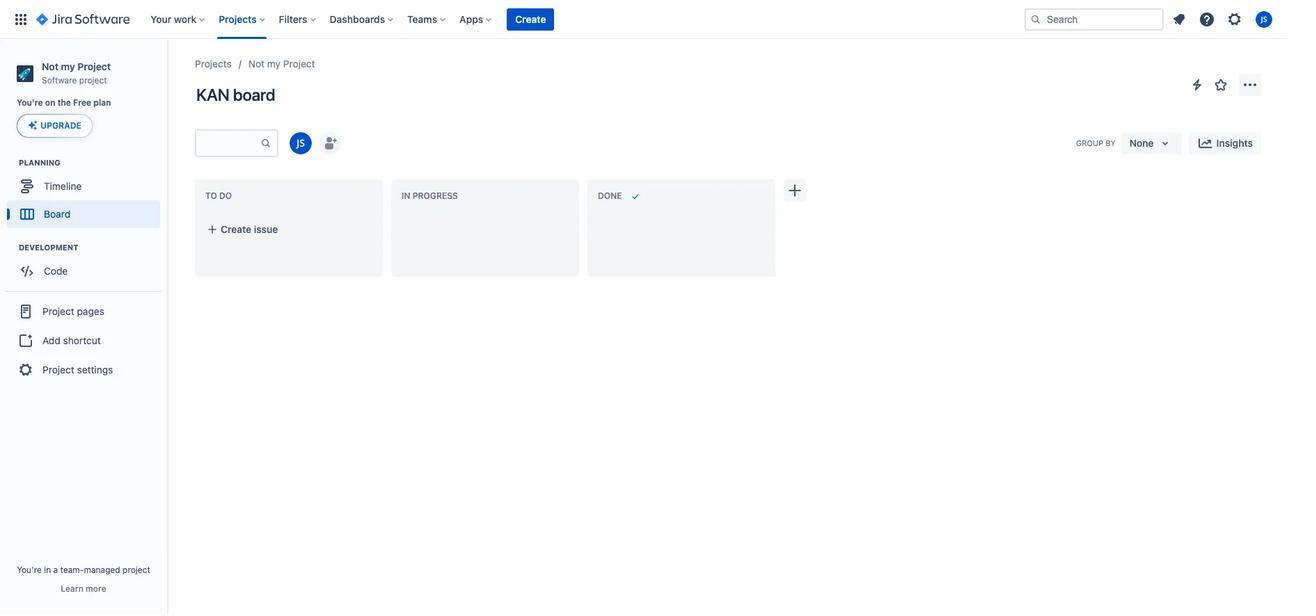 Task type: describe. For each thing, give the bounding box(es) containing it.
progress
[[413, 191, 458, 201]]

projects link
[[195, 56, 232, 72]]

pages
[[77, 306, 104, 317]]

in
[[44, 565, 51, 576]]

shortcut
[[63, 335, 101, 347]]

kan board
[[196, 85, 275, 104]]

learn
[[61, 584, 83, 594]]

learn more button
[[61, 584, 106, 595]]

the
[[58, 98, 71, 108]]

project up add
[[42, 306, 74, 317]]

group containing project pages
[[6, 291, 161, 390]]

kan
[[196, 85, 229, 104]]

dashboards
[[330, 13, 385, 25]]

my for not my project software project
[[61, 61, 75, 72]]

create column image
[[787, 182, 803, 199]]

star kan board image
[[1212, 77, 1229, 93]]

insights
[[1216, 137, 1253, 149]]

insights image
[[1197, 135, 1214, 152]]

add shortcut
[[42, 335, 101, 347]]

project inside not my project software project
[[78, 61, 111, 72]]

project pages
[[42, 306, 104, 317]]

in
[[402, 191, 410, 201]]

board link
[[7, 201, 160, 229]]

not for not my project software project
[[42, 61, 59, 72]]

plan
[[94, 98, 111, 108]]

project down add
[[42, 364, 74, 376]]

to do
[[205, 191, 232, 201]]

do
[[219, 191, 232, 201]]

create for create
[[515, 13, 546, 25]]

on
[[45, 98, 55, 108]]

issue
[[254, 223, 278, 235]]

notifications image
[[1171, 11, 1187, 27]]

apps button
[[455, 8, 497, 30]]

1 horizontal spatial project
[[123, 565, 150, 576]]

Search field
[[1025, 8, 1164, 30]]

to
[[205, 191, 217, 201]]

help image
[[1199, 11, 1215, 27]]

team-
[[60, 565, 84, 576]]

settings
[[77, 364, 113, 376]]

project inside not my project software project
[[79, 75, 107, 85]]

managed
[[84, 565, 120, 576]]

timeline
[[44, 180, 82, 192]]

you're in a team-managed project
[[17, 565, 150, 576]]

automations menu button icon image
[[1189, 76, 1206, 93]]

code link
[[7, 258, 160, 286]]

upgrade
[[40, 121, 81, 131]]

board
[[233, 85, 275, 104]]

you're for you're on the free plan
[[17, 98, 43, 108]]

sidebar navigation image
[[152, 56, 182, 84]]

projects for projects link
[[195, 58, 232, 70]]

development image
[[2, 240, 19, 256]]

project settings
[[42, 364, 113, 376]]

project down filters dropdown button at top left
[[283, 58, 315, 70]]

add shortcut button
[[6, 327, 161, 355]]

free
[[73, 98, 91, 108]]

planning
[[19, 158, 60, 167]]

not for not my project
[[248, 58, 265, 70]]



Task type: vqa. For each thing, say whether or not it's contained in the screenshot.
the team- at the left bottom of page
yes



Task type: locate. For each thing, give the bounding box(es) containing it.
more image
[[1242, 77, 1258, 93]]

learn more
[[61, 584, 106, 594]]

dashboards button
[[325, 8, 399, 30]]

none button
[[1121, 132, 1182, 155]]

project right managed
[[123, 565, 150, 576]]

you're left in
[[17, 565, 42, 576]]

not my project software project
[[42, 61, 111, 85]]

project pages link
[[6, 297, 161, 327]]

projects inside popup button
[[219, 13, 257, 25]]

0 vertical spatial projects
[[219, 13, 257, 25]]

planning image
[[2, 155, 19, 171]]

add
[[42, 335, 60, 347]]

my for not my project
[[267, 58, 281, 70]]

group
[[1076, 139, 1103, 148]]

you're left on
[[17, 98, 43, 108]]

software
[[42, 75, 77, 85]]

create for create issue
[[221, 223, 251, 235]]

settings image
[[1226, 11, 1243, 27]]

work
[[174, 13, 196, 25]]

create left the issue on the left
[[221, 223, 251, 235]]

group
[[6, 291, 161, 390]]

primary element
[[8, 0, 1025, 39]]

0 vertical spatial you're
[[17, 98, 43, 108]]

project
[[283, 58, 315, 70], [78, 61, 111, 72], [42, 306, 74, 317], [42, 364, 74, 376]]

create inside button
[[221, 223, 251, 235]]

1 you're from the top
[[17, 98, 43, 108]]

create right apps 'dropdown button'
[[515, 13, 546, 25]]

not up software
[[42, 61, 59, 72]]

create button
[[507, 8, 554, 30]]

development
[[19, 243, 78, 252]]

your work button
[[146, 8, 210, 30]]

0 vertical spatial project
[[79, 75, 107, 85]]

my up software
[[61, 61, 75, 72]]

you're
[[17, 98, 43, 108], [17, 565, 42, 576]]

none
[[1129, 137, 1154, 149]]

appswitcher icon image
[[13, 11, 29, 27]]

2 you're from the top
[[17, 565, 42, 576]]

0 vertical spatial create
[[515, 13, 546, 25]]

add people image
[[322, 135, 338, 152]]

filters button
[[275, 8, 321, 30]]

code
[[44, 265, 68, 277]]

0 horizontal spatial my
[[61, 61, 75, 72]]

create
[[515, 13, 546, 25], [221, 223, 251, 235]]

create issue button
[[198, 217, 379, 242]]

Search this board text field
[[196, 131, 260, 156]]

filters
[[279, 13, 307, 25]]

project
[[79, 75, 107, 85], [123, 565, 150, 576]]

create inside 'button'
[[515, 13, 546, 25]]

create issue
[[221, 223, 278, 235]]

jira software image
[[36, 11, 130, 27], [36, 11, 130, 27]]

done
[[598, 191, 622, 201]]

more
[[86, 584, 106, 594]]

teams button
[[403, 8, 451, 30]]

projects for projects popup button
[[219, 13, 257, 25]]

timeline link
[[7, 173, 160, 201]]

your work
[[151, 13, 196, 25]]

planning group
[[7, 158, 166, 233]]

my up board
[[267, 58, 281, 70]]

board
[[44, 208, 70, 220]]

project settings link
[[6, 355, 161, 386]]

not my project link
[[248, 56, 315, 72]]

projects up the kan
[[195, 58, 232, 70]]

1 horizontal spatial not
[[248, 58, 265, 70]]

apps
[[460, 13, 483, 25]]

upgrade button
[[17, 115, 92, 137]]

project up plan
[[78, 61, 111, 72]]

jacob simon image
[[290, 132, 312, 155]]

1 vertical spatial project
[[123, 565, 150, 576]]

by
[[1106, 139, 1116, 148]]

0 horizontal spatial project
[[79, 75, 107, 85]]

your profile and settings image
[[1256, 11, 1272, 27]]

0 horizontal spatial not
[[42, 61, 59, 72]]

your
[[151, 13, 171, 25]]

a
[[53, 565, 58, 576]]

group by
[[1076, 139, 1116, 148]]

banner containing your work
[[0, 0, 1289, 39]]

banner
[[0, 0, 1289, 39]]

insights button
[[1189, 132, 1261, 155]]

my
[[267, 58, 281, 70], [61, 61, 75, 72]]

not inside not my project software project
[[42, 61, 59, 72]]

project up plan
[[79, 75, 107, 85]]

projects
[[219, 13, 257, 25], [195, 58, 232, 70]]

my inside not my project software project
[[61, 61, 75, 72]]

not
[[248, 58, 265, 70], [42, 61, 59, 72]]

1 horizontal spatial create
[[515, 13, 546, 25]]

projects button
[[215, 8, 271, 30]]

in progress
[[402, 191, 458, 201]]

not my project
[[248, 58, 315, 70]]

development group
[[7, 242, 166, 290]]

0 horizontal spatial create
[[221, 223, 251, 235]]

1 vertical spatial projects
[[195, 58, 232, 70]]

search image
[[1030, 14, 1041, 25]]

you're for you're in a team-managed project
[[17, 565, 42, 576]]

not up board
[[248, 58, 265, 70]]

1 vertical spatial create
[[221, 223, 251, 235]]

you're on the free plan
[[17, 98, 111, 108]]

teams
[[407, 13, 437, 25]]

projects up projects link
[[219, 13, 257, 25]]

1 vertical spatial you're
[[17, 565, 42, 576]]

1 horizontal spatial my
[[267, 58, 281, 70]]



